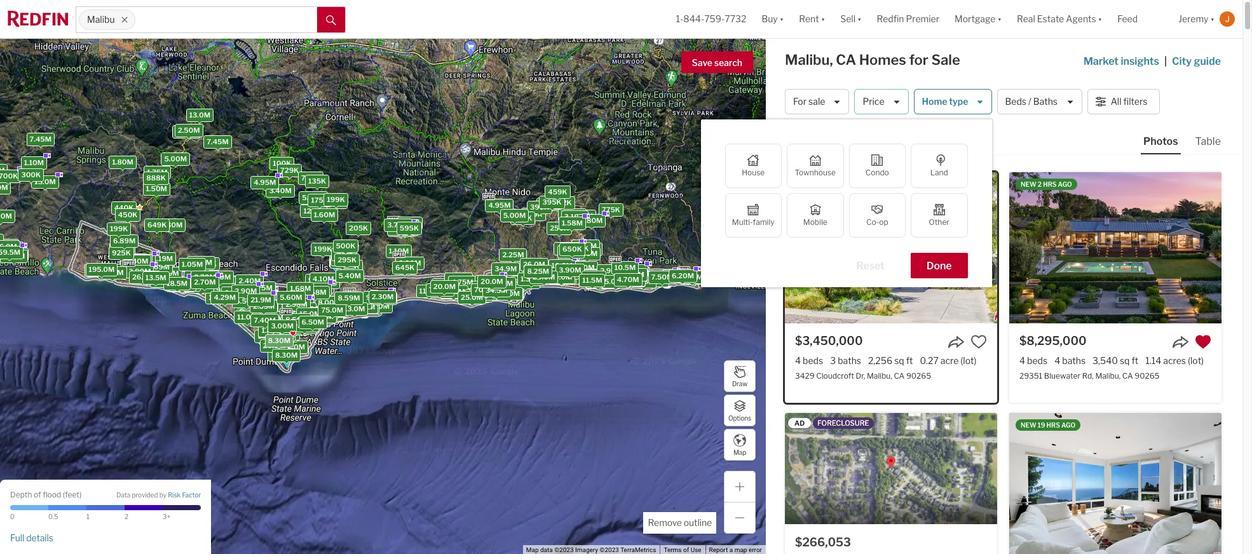 Task type: vqa. For each thing, say whether or not it's contained in the screenshot.
the top 2.30M
yes



Task type: locate. For each thing, give the bounding box(es) containing it.
Multi-family checkbox
[[725, 193, 782, 238]]

1 horizontal spatial 250k
[[550, 224, 569, 233]]

favorite button checkbox for $3,450,000
[[971, 334, 988, 350]]

new for new 19 hrs ago
[[1021, 422, 1037, 429]]

7.40m
[[245, 283, 267, 292], [254, 316, 276, 324]]

map inside button
[[734, 449, 747, 456]]

1 horizontal spatial 16.0m
[[271, 350, 292, 359]]

1 horizontal spatial malibu,
[[868, 372, 893, 381]]

2.80m
[[581, 216, 603, 225]]

0 horizontal spatial 16.0m
[[209, 293, 230, 302]]

2.25m up 34.9m
[[502, 250, 524, 259]]

photos
[[1144, 135, 1179, 148]]

18.0m right "2.23m"
[[368, 302, 390, 310]]

market
[[1084, 55, 1119, 67]]

terrametrics
[[621, 547, 657, 554]]

2 favorite button checkbox from the left
[[1196, 334, 1212, 350]]

5.99m
[[308, 276, 330, 285]]

(lot) right acres
[[1189, 356, 1205, 366]]

▾ right sell
[[858, 14, 862, 24]]

malibu, down 2,256
[[868, 372, 893, 381]]

2.65m up 3.60m
[[190, 258, 212, 267]]

90265
[[907, 372, 932, 381], [1136, 372, 1160, 381]]

1.45m
[[393, 223, 414, 232]]

2.90m up 715k
[[600, 266, 622, 275]]

2 ▾ from the left
[[822, 14, 826, 24]]

11.0m down 2.33m
[[237, 313, 257, 322]]

submit search image
[[326, 15, 336, 25]]

new for new 2 hrs ago
[[1021, 181, 1037, 188]]

1.14
[[1146, 356, 1162, 366]]

9.90m
[[250, 294, 273, 303]]

malibu, ca homes for sale
[[786, 52, 961, 68]]

1 baths from the left
[[838, 356, 862, 366]]

1.80m
[[112, 157, 133, 166], [261, 326, 283, 335]]

4 ▾ from the left
[[998, 14, 1002, 24]]

0 horizontal spatial 2
[[125, 513, 128, 521]]

1.75m
[[147, 168, 167, 177]]

5 ▾ from the left
[[1099, 14, 1103, 24]]

favorite button image up 0.27 acre (lot)
[[971, 334, 988, 350]]

1 horizontal spatial 3.70m
[[387, 221, 409, 229]]

0 horizontal spatial 595k
[[400, 224, 419, 233]]

0 horizontal spatial beds
[[803, 356, 824, 366]]

59.5m
[[0, 248, 20, 257]]

0 vertical spatial 1.80m
[[112, 157, 133, 166]]

5.00m
[[164, 154, 187, 163], [302, 193, 325, 202], [503, 211, 526, 220], [605, 277, 627, 286], [305, 285, 328, 294], [249, 291, 271, 300]]

1 vertical spatial of
[[684, 547, 690, 554]]

beds for $8,295,000
[[1028, 356, 1048, 366]]

option group containing house
[[725, 144, 968, 238]]

reset button
[[841, 253, 901, 279]]

3.60m
[[208, 272, 231, 281]]

1 horizontal spatial map
[[734, 449, 747, 456]]

favorite button image up 1.14 acres (lot)
[[1196, 334, 1212, 350]]

of left use
[[684, 547, 690, 554]]

42.5m down 11.9m
[[555, 273, 577, 282]]

2 90265 from the left
[[1136, 372, 1160, 381]]

1 4 beds from the left
[[796, 356, 824, 366]]

of for depth
[[34, 490, 41, 500]]

ago for new 19 hrs ago
[[1062, 422, 1076, 429]]

map
[[735, 547, 748, 554]]

2 horizontal spatial 1.10m
[[389, 246, 409, 255]]

2.25m up 65.0m at the bottom left of page
[[186, 272, 208, 281]]

199k left 1.67m
[[314, 245, 332, 254]]

3 ▾ from the left
[[858, 14, 862, 24]]

1 vertical spatial 7.50m
[[249, 285, 271, 294]]

real
[[1018, 14, 1036, 24]]

ft left 1.14
[[1132, 356, 1139, 366]]

395k down 459k
[[543, 198, 562, 207]]

390k
[[334, 249, 354, 258]]

home
[[923, 96, 948, 107]]

0 vertical spatial 30.0m
[[551, 273, 573, 282]]

1 horizontal spatial 2.40m
[[589, 278, 611, 287]]

0 horizontal spatial 2.25m
[[186, 272, 208, 281]]

1 beds from the left
[[803, 356, 824, 366]]

205k
[[349, 224, 368, 232]]

favorite button image
[[971, 334, 988, 350], [1196, 334, 1212, 350]]

1.19m up 9.00m on the bottom of page
[[304, 309, 324, 318]]

2.90m up 2.33m
[[235, 287, 257, 296]]

dialog containing reset
[[701, 120, 993, 287]]

ca for $3,450,000
[[895, 372, 905, 381]]

1 vertical spatial new
[[1021, 422, 1037, 429]]

0 vertical spatial 2.90m
[[600, 266, 622, 275]]

(lot) right acre
[[961, 356, 977, 366]]

1 new from the top
[[1021, 181, 1037, 188]]

440k
[[114, 203, 133, 212]]

done button
[[911, 253, 968, 279]]

malibu, down rent
[[786, 52, 834, 68]]

0 vertical spatial 2.25m
[[502, 250, 524, 259]]

729k
[[280, 166, 299, 174]]

ca left 'homes'
[[837, 52, 857, 68]]

1 horizontal spatial ©2023
[[600, 547, 619, 554]]

3.50m down '342k'
[[571, 212, 593, 220]]

2 ft from the left
[[1132, 356, 1139, 366]]

4 beds up 3429
[[796, 356, 824, 366]]

8.30m down '2.60m'
[[268, 336, 290, 345]]

1 ft from the left
[[907, 356, 914, 366]]

199k up 1.60m
[[327, 195, 345, 204]]

baths up bluewater
[[1063, 356, 1086, 366]]

baths
[[1034, 96, 1058, 107]]

2.75m up 9.90m
[[251, 283, 272, 292]]

1 90265 from the left
[[907, 372, 932, 381]]

12.0m down 7.90m
[[284, 343, 305, 352]]

2 vertical spatial 2
[[125, 513, 128, 521]]

1 vertical spatial 1.40m
[[585, 271, 606, 280]]

21.9m
[[250, 295, 271, 304]]

1 horizontal spatial 42.5m
[[555, 273, 577, 282]]

beds up 3429
[[803, 356, 824, 366]]

0 horizontal spatial 10.00m
[[153, 276, 179, 285]]

8.30m down 7.30m
[[275, 351, 297, 359]]

4.95m down 100k
[[254, 178, 276, 187]]

ca down 3,540 sq ft
[[1123, 372, 1134, 381]]

4.95m left 399k
[[488, 200, 511, 209]]

©2023 right imagery
[[600, 547, 619, 554]]

1.19m up 1.29m
[[153, 254, 173, 263]]

2.65m up 37.0m
[[478, 277, 500, 286]]

4.25m
[[255, 303, 277, 312]]

1 vertical spatial 18.0m
[[287, 317, 308, 326]]

1 horizontal spatial favorite button image
[[1196, 334, 1212, 350]]

units for 4 units
[[625, 275, 642, 284]]

10.5m
[[615, 263, 636, 272]]

3.20m
[[3, 252, 25, 260], [257, 332, 280, 341]]

favorite button checkbox up 1.14 acres (lot)
[[1196, 334, 1212, 350]]

0
[[10, 513, 15, 521]]

malibu, down 3,540
[[1096, 372, 1122, 381]]

1.40m
[[127, 256, 148, 265], [585, 271, 606, 280]]

1 horizontal spatial 25.0m
[[461, 293, 483, 302]]

2 new from the top
[[1021, 422, 1037, 429]]

map for map data ©2023  imagery ©2023 terrametrics
[[526, 547, 539, 554]]

0 horizontal spatial 2.65m
[[190, 258, 212, 267]]

8.00m up 47.5m
[[318, 298, 341, 307]]

4.50m
[[541, 270, 563, 279], [349, 295, 371, 304]]

▾ right "mortgage"
[[998, 14, 1002, 24]]

6.75m
[[254, 300, 276, 309]]

6 ▾ from the left
[[1211, 14, 1215, 24]]

guide
[[1195, 55, 1222, 67]]

395k up 22.0m
[[141, 261, 160, 270]]

0 horizontal spatial 4.95m
[[254, 178, 276, 187]]

option group
[[725, 144, 968, 238]]

1 horizontal spatial favorite button checkbox
[[1196, 334, 1212, 350]]

2 favorite button image from the left
[[1196, 334, 1212, 350]]

1 favorite button image from the left
[[971, 334, 988, 350]]

sq for $3,450,000
[[895, 356, 905, 366]]

3.50m
[[571, 212, 593, 220], [557, 244, 580, 253]]

2.30m up the 2.69m
[[160, 220, 182, 229]]

1 vertical spatial 16.0m
[[271, 350, 292, 359]]

6.00m
[[556, 264, 578, 273], [266, 318, 289, 327]]

2 (lot) from the left
[[1189, 356, 1205, 366]]

25.0m
[[142, 268, 165, 277], [461, 293, 483, 302]]

▾ for buy ▾
[[780, 14, 784, 24]]

1 horizontal spatial 2.75m
[[251, 283, 272, 292]]

sq right 3,540
[[1121, 356, 1131, 366]]

acre
[[941, 356, 959, 366]]

7.50m up 9.90m
[[249, 285, 271, 294]]

rd,
[[1083, 372, 1094, 381]]

1
[[87, 513, 89, 521]]

3.50m up 10.8m
[[557, 244, 580, 253]]

250k down 3.10m
[[550, 224, 569, 233]]

|
[[1165, 55, 1168, 67]]

House checkbox
[[725, 144, 782, 188]]

0 horizontal spatial 9.80m
[[366, 293, 389, 302]]

1 vertical spatial 13.0m
[[344, 304, 365, 313]]

sq for $8,295,000
[[1121, 356, 1131, 366]]

1 horizontal spatial beds
[[1028, 356, 1048, 366]]

0 horizontal spatial 2.50m
[[178, 126, 200, 135]]

1.80m down the 21.5m
[[261, 326, 283, 335]]

map left data
[[526, 547, 539, 554]]

1 ▾ from the left
[[780, 14, 784, 24]]

2 sq from the left
[[1121, 356, 1131, 366]]

1 (lot) from the left
[[961, 356, 977, 366]]

4 beds up "29351"
[[1020, 356, 1048, 366]]

for
[[794, 96, 807, 107]]

2 ©2023 from the left
[[600, 547, 619, 554]]

units for 2 units
[[541, 272, 558, 281]]

5.95m
[[309, 282, 331, 291]]

▾ right rent
[[822, 14, 826, 24]]

0 horizontal spatial 75.0m
[[321, 306, 343, 315]]

1 vertical spatial hrs
[[1047, 422, 1061, 429]]

ft for $3,450,000
[[907, 356, 914, 366]]

10.8m
[[552, 261, 573, 270]]

beds for $3,450,000
[[803, 356, 824, 366]]

map for map
[[734, 449, 747, 456]]

all filters button
[[1088, 89, 1161, 114]]

30.0m down the 69.5m
[[464, 292, 487, 301]]

2.75m
[[123, 256, 144, 265], [251, 283, 272, 292]]

ca
[[837, 52, 857, 68], [895, 372, 905, 381], [1123, 372, 1134, 381]]

12.0m down 175k
[[303, 207, 324, 215]]

42.5m left 3.80m
[[88, 266, 110, 274]]

©2023 right data
[[555, 547, 574, 554]]

1 vertical spatial 2.00m
[[233, 287, 255, 296]]

0 vertical spatial hrs
[[1044, 181, 1057, 188]]

0 vertical spatial 1.19m
[[153, 254, 173, 263]]

0 horizontal spatial 1.80m
[[112, 157, 133, 166]]

▾ for jeremy ▾
[[1211, 14, 1215, 24]]

▾ for mortgage ▾
[[998, 14, 1002, 24]]

0 horizontal spatial 7.50m
[[249, 285, 271, 294]]

0 horizontal spatial 2.30m
[[160, 220, 182, 229]]

2.30m right "2.23m"
[[372, 292, 394, 301]]

buy ▾
[[762, 14, 784, 24]]

favorite button checkbox
[[971, 334, 988, 350], [1196, 334, 1212, 350]]

of for terms
[[684, 547, 690, 554]]

2 baths from the left
[[1063, 356, 1086, 366]]

2.85m
[[161, 276, 183, 285]]

1.80m up 440k
[[112, 157, 133, 166]]

ft left 0.27
[[907, 356, 914, 366]]

new 2 hrs ago
[[1021, 181, 1073, 188]]

baths for $3,450,000
[[838, 356, 862, 366]]

1 horizontal spatial 2
[[535, 272, 539, 281]]

1 vertical spatial 3.70m
[[387, 221, 409, 229]]

0 vertical spatial 3.70m
[[175, 127, 197, 136]]

▾ right 'agents'
[[1099, 14, 1103, 24]]

4 beds for $3,450,000
[[796, 356, 824, 366]]

0 horizontal spatial 26.5m
[[132, 272, 154, 281]]

remove
[[648, 518, 682, 529]]

ca down 2,256 sq ft at bottom
[[895, 372, 905, 381]]

1.19m
[[153, 254, 173, 263], [304, 309, 324, 318]]

2.75m up 3.80m
[[123, 256, 144, 265]]

condo
[[866, 168, 890, 177]]

1 horizontal spatial 5.75m
[[448, 275, 470, 283]]

30.0m down 11.9m
[[551, 273, 573, 282]]

Mobile checkbox
[[787, 193, 844, 238]]

1 vertical spatial 595k
[[570, 244, 589, 253]]

2 beds from the left
[[1028, 356, 1048, 366]]

1 horizontal spatial 1.10m
[[24, 158, 44, 167]]

option group inside dialog
[[725, 144, 968, 238]]

4.50m down 10.8m
[[541, 270, 563, 279]]

2.70m down 635k
[[194, 277, 216, 286]]

250k up 1.60m
[[326, 198, 345, 207]]

beds up "29351"
[[1028, 356, 1048, 366]]

2 4 beds from the left
[[1020, 356, 1048, 366]]

dialog
[[701, 120, 993, 287]]

0 horizontal spatial 11.5m
[[355, 303, 375, 312]]

sq right 2,256
[[895, 356, 905, 366]]

0 horizontal spatial 11.0m
[[237, 313, 257, 322]]

sale
[[932, 52, 961, 68]]

None search field
[[135, 7, 317, 32]]

▾ left user photo
[[1211, 14, 1215, 24]]

4.50m left "1.13m"
[[349, 295, 371, 304]]

4.75m
[[451, 277, 473, 286]]

sell ▾
[[841, 14, 862, 24]]

0 horizontal spatial units
[[541, 272, 558, 281]]

1 horizontal spatial 6.00m
[[556, 264, 578, 273]]

1 vertical spatial 1.19m
[[304, 309, 324, 318]]

photo of 3429 cloudcroft dr, malibu, ca 90265 image
[[786, 172, 998, 324]]

▾ right buy
[[780, 14, 784, 24]]

1 horizontal spatial 1.80m
[[261, 326, 283, 335]]

1 horizontal spatial 7.50m
[[651, 272, 673, 281]]

0 horizontal spatial 30.0m
[[464, 292, 487, 301]]

baths right the 3
[[838, 356, 862, 366]]

1-
[[676, 14, 684, 24]]

90265 down 0.27
[[907, 372, 932, 381]]

malibu, for $3,450,000
[[868, 372, 893, 381]]

0 horizontal spatial favorite button checkbox
[[971, 334, 988, 350]]

7.50m left the 5.85m at right
[[651, 272, 673, 281]]

1 vertical spatial 2.90m
[[235, 287, 257, 296]]

Townhouse checkbox
[[787, 144, 844, 188]]

1 horizontal spatial 4.95m
[[488, 200, 511, 209]]

full
[[10, 533, 24, 544]]

1 horizontal spatial baths
[[1063, 356, 1086, 366]]

1.60m
[[314, 210, 335, 219]]

34.9m
[[495, 264, 517, 273]]

395k up 10.8m
[[561, 249, 580, 258]]

12.0m
[[303, 207, 324, 215], [284, 343, 305, 352]]

0 vertical spatial 2.75m
[[123, 256, 144, 265]]

favorite button image for $3,450,000
[[971, 334, 988, 350]]

7.40m down 4.25m
[[254, 316, 276, 324]]

0 horizontal spatial 2.75m
[[123, 256, 144, 265]]

3.70m
[[175, 127, 197, 136], [387, 221, 409, 229], [577, 245, 599, 253]]

1 vertical spatial 4.95m
[[488, 200, 511, 209]]

850k
[[112, 244, 132, 253]]

0 vertical spatial 2.00m
[[399, 258, 421, 267]]

0 vertical spatial map
[[734, 449, 747, 456]]

2.00m down the 1.99m
[[399, 258, 421, 267]]

18.0m up 7.90m
[[287, 317, 308, 326]]

homes
[[806, 133, 834, 143]]

0 horizontal spatial 2.90m
[[235, 287, 257, 296]]

4.34m
[[620, 276, 642, 284]]

1 vertical spatial 6.00m
[[266, 318, 289, 327]]

7.40m up 9.90m
[[245, 283, 267, 292]]

2.00m up 2.33m
[[233, 287, 255, 296]]

a
[[730, 547, 733, 554]]

▾ for rent ▾
[[822, 14, 826, 24]]

199k up 6.89m
[[110, 224, 128, 233]]

2 horizontal spatial malibu,
[[1096, 372, 1122, 381]]

10.00m
[[153, 276, 179, 285], [268, 331, 295, 340]]

1.63m
[[313, 308, 334, 317], [297, 311, 318, 320]]

acres
[[1164, 356, 1187, 366]]

1 horizontal spatial 13.0m
[[344, 304, 365, 313]]

5.75m down '4.10m'
[[306, 284, 328, 293]]

2 inside map "region"
[[535, 272, 539, 281]]

favorite button checkbox up 0.27 acre (lot)
[[971, 334, 988, 350]]

16.0m down 3.60m
[[209, 293, 230, 302]]

ft for $8,295,000
[[1132, 356, 1139, 366]]

1 vertical spatial 10.00m
[[268, 331, 295, 340]]

11.0m left 41.5m on the bottom left of page
[[419, 286, 439, 295]]

0 horizontal spatial ©2023
[[555, 547, 574, 554]]

875k
[[585, 273, 603, 282]]

18.0m
[[368, 302, 390, 310], [287, 317, 308, 326]]

5.75m up the 40.0m
[[448, 275, 470, 283]]

of left flood on the bottom
[[34, 490, 41, 500]]

47.5m
[[319, 310, 341, 319]]

16.0m down 7.30m
[[271, 350, 292, 359]]

19
[[1039, 422, 1046, 429]]

740k
[[301, 173, 320, 182]]

5.45m
[[644, 276, 666, 284]]

1 ©2023 from the left
[[555, 547, 574, 554]]

map down options
[[734, 449, 747, 456]]

1 sq from the left
[[895, 356, 905, 366]]

1 favorite button checkbox from the left
[[971, 334, 988, 350]]

5.69m
[[288, 299, 311, 308]]

0 vertical spatial new
[[1021, 181, 1037, 188]]

risk
[[168, 492, 181, 499]]

mortgage ▾ button
[[948, 0, 1010, 38]]

1 horizontal spatial 1.40m
[[585, 271, 606, 280]]

land
[[931, 168, 949, 177]]

all
[[1112, 96, 1122, 107]]

2.55m
[[390, 224, 412, 233]]

90265 down 1.14
[[1136, 372, 1160, 381]]

2.50m
[[178, 126, 200, 135], [613, 275, 635, 284]]

depth of flood ( feet )
[[10, 490, 82, 500]]

4.78m
[[540, 200, 562, 209]]



Task type: describe. For each thing, give the bounding box(es) containing it.
1 horizontal spatial 2.30m
[[372, 292, 394, 301]]

399k
[[530, 203, 549, 212]]

4.55m
[[170, 280, 192, 289]]

2.98m
[[285, 300, 307, 309]]

90265 for $8,295,000
[[1136, 372, 1160, 381]]

2.69m
[[147, 262, 170, 271]]

1.20m
[[4, 250, 25, 259]]

175k
[[311, 195, 329, 204]]

1 horizontal spatial 3.90m
[[665, 271, 688, 280]]

4 baths
[[1055, 356, 1086, 366]]

map data ©2023  imagery ©2023 terrametrics
[[526, 547, 657, 554]]

co-
[[867, 218, 880, 227]]

849k
[[483, 279, 502, 288]]

1.70m
[[312, 310, 333, 319]]

other
[[930, 218, 950, 227]]

19.3m
[[435, 280, 456, 289]]

3.75m
[[171, 280, 193, 289]]

0 vertical spatial 3.50m
[[571, 212, 593, 220]]

0 vertical spatial 395k
[[543, 198, 562, 207]]

19.9m
[[485, 285, 506, 294]]

0 horizontal spatial 7.45m
[[29, 135, 51, 144]]

malibu, for $8,295,000
[[1096, 372, 1122, 381]]

recommended button
[[870, 132, 947, 144]]

3.79m
[[621, 275, 643, 284]]

0 vertical spatial 6.00m
[[556, 264, 578, 273]]

0 vertical spatial 75.0m
[[429, 285, 451, 294]]

1 vertical spatial 395k
[[561, 249, 580, 258]]

terms of use link
[[664, 547, 702, 554]]

1.68m
[[290, 284, 311, 293]]

type
[[950, 96, 969, 107]]

2 horizontal spatial 3.70m
[[577, 245, 599, 253]]

4 inside map "region"
[[619, 275, 623, 284]]

1 vertical spatial 2.65m
[[478, 277, 500, 286]]

100k
[[273, 159, 291, 168]]

0 horizontal spatial 250k
[[326, 198, 345, 207]]

for sale
[[794, 96, 826, 107]]

baths for $8,295,000
[[1063, 356, 1086, 366]]

2 units
[[535, 272, 558, 281]]

0 horizontal spatial ca
[[837, 52, 857, 68]]

8.00m down the "8.25m"
[[514, 278, 537, 287]]

favorite button checkbox for $8,295,000
[[1196, 334, 1212, 350]]

2 vertical spatial 395k
[[141, 261, 160, 270]]

0 horizontal spatial 1.19m
[[153, 254, 173, 263]]

2 for 2 units
[[535, 272, 539, 281]]

by
[[159, 492, 167, 499]]

1.15m
[[160, 274, 180, 283]]

0 horizontal spatial 42.5m
[[88, 266, 110, 274]]

1 horizontal spatial 595k
[[570, 244, 589, 253]]

0 vertical spatial 7.50m
[[651, 272, 673, 281]]

flood
[[43, 490, 61, 500]]

0 vertical spatial 18.0m
[[368, 302, 390, 310]]

0 vertical spatial 4.50m
[[541, 270, 563, 279]]

9.85m
[[216, 285, 238, 294]]

1.49m
[[577, 249, 598, 258]]

0 horizontal spatial 18.0m
[[287, 317, 308, 326]]

user photo image
[[1221, 11, 1236, 27]]

999k
[[587, 271, 606, 280]]

table button
[[1194, 135, 1224, 153]]

0 vertical spatial 2.50m
[[178, 126, 200, 135]]

14.0m
[[590, 272, 611, 281]]

favorite button image for $8,295,000
[[1196, 334, 1212, 350]]

0 horizontal spatial 2.40m
[[238, 277, 261, 285]]

Condo checkbox
[[849, 144, 906, 188]]

Other checkbox
[[911, 193, 968, 238]]

1 horizontal spatial 1.19m
[[304, 309, 324, 318]]

8.00m down 925k
[[101, 268, 123, 277]]

1 horizontal spatial 2.50m
[[613, 275, 635, 284]]

1.90m
[[391, 225, 412, 234]]

11.7m
[[626, 266, 645, 275]]

ad region
[[786, 413, 998, 555]]

save search button
[[682, 52, 754, 73]]

1 horizontal spatial 26.5m
[[499, 289, 521, 298]]

0 horizontal spatial 3.70m
[[175, 127, 197, 136]]

1 vertical spatial 8.30m
[[275, 351, 297, 359]]

2pm
[[867, 181, 882, 188]]

photos button
[[1142, 135, 1194, 155]]

townhouse
[[795, 168, 836, 177]]

data
[[541, 547, 553, 554]]

0 vertical spatial 2
[[1039, 181, 1043, 188]]

photo of 29351 bluewater rd, malibu, ca 90265 image
[[1010, 172, 1222, 324]]

1 vertical spatial 199k
[[110, 224, 128, 233]]

0 vertical spatial 8.30m
[[268, 336, 290, 345]]

table
[[1196, 135, 1222, 148]]

estate
[[1038, 14, 1065, 24]]

0 horizontal spatial 25.0m
[[142, 268, 165, 277]]

0 vertical spatial 3.20m
[[3, 252, 25, 260]]

google image
[[3, 538, 45, 555]]

1.13m
[[374, 294, 394, 303]]

0 horizontal spatial malibu,
[[786, 52, 834, 68]]

hrs for 2
[[1044, 181, 1057, 188]]

4 beds for $8,295,000
[[1020, 356, 1048, 366]]

options
[[729, 414, 752, 422]]

0 vertical spatial 1.40m
[[127, 256, 148, 265]]

90265 for $3,450,000
[[907, 372, 932, 381]]

4.29m
[[214, 293, 236, 302]]

(lot) for $8,295,000
[[1189, 356, 1205, 366]]

225k
[[514, 213, 532, 222]]

1 vertical spatial 1.80m
[[261, 326, 283, 335]]

▾ for sell ▾
[[858, 14, 862, 24]]

buy ▾ button
[[762, 0, 784, 38]]

1-844-759-7732 link
[[676, 14, 747, 24]]

1 vertical spatial 11.5m
[[355, 303, 375, 312]]

2.70m up 17.0m
[[194, 272, 216, 281]]

Land checkbox
[[911, 144, 968, 188]]

sell ▾ button
[[833, 0, 870, 38]]

0 vertical spatial 26.5m
[[132, 272, 154, 281]]

1.05m
[[181, 260, 203, 269]]

0 vertical spatial 11.5m
[[582, 275, 602, 284]]

1 vertical spatial 30.0m
[[464, 292, 487, 301]]

next button image
[[975, 242, 988, 255]]

1 vertical spatial 12.0m
[[284, 343, 305, 352]]

1.58m
[[562, 218, 583, 227]]

1 horizontal spatial 2.25m
[[502, 250, 524, 259]]

home type
[[923, 96, 969, 107]]

1 vertical spatial 25.0m
[[461, 293, 483, 302]]

45.0m
[[322, 306, 345, 315]]

save search
[[692, 57, 743, 68]]

29.5m
[[493, 287, 515, 296]]

price button
[[855, 89, 909, 114]]

rent
[[800, 14, 820, 24]]

0 vertical spatial 16.0m
[[209, 293, 230, 302]]

1 vertical spatial 7.40m
[[254, 316, 276, 324]]

ca for $8,295,000
[[1123, 372, 1134, 381]]

9.00m
[[293, 321, 315, 330]]

2 vertical spatial 199k
[[314, 245, 332, 254]]

map region
[[0, 10, 898, 555]]

new 19 hrs ago
[[1021, 422, 1076, 429]]

hrs for 19
[[1047, 422, 1061, 429]]

1 vertical spatial 5.75m
[[306, 284, 328, 293]]

9.93m
[[683, 273, 706, 282]]

remove malibu image
[[121, 16, 128, 24]]

3.95m
[[558, 269, 580, 278]]

photo of 21764 castlewood dr, malibu, ca 90265 image
[[1010, 413, 1222, 555]]

•
[[840, 133, 843, 144]]

0 vertical spatial 2.65m
[[190, 258, 212, 267]]

1 horizontal spatial 2.90m
[[600, 266, 622, 275]]

1 horizontal spatial 2.00m
[[399, 258, 421, 267]]

real estate agents ▾ button
[[1010, 0, 1111, 38]]

21.5m
[[263, 314, 283, 322]]

5.40m
[[338, 271, 361, 280]]

city guide link
[[1173, 54, 1224, 69]]

70.0m
[[474, 285, 497, 294]]

2.23m
[[341, 299, 362, 308]]

935k
[[130, 256, 149, 265]]

0 horizontal spatial 4.50m
[[349, 295, 371, 304]]

cloudcroft
[[817, 372, 855, 381]]

0.27
[[921, 356, 939, 366]]

multi-
[[733, 218, 753, 227]]

2.70m up the 10.9m
[[292, 305, 313, 314]]

19.0m
[[499, 289, 520, 298]]

buy
[[762, 14, 778, 24]]

Co-op checkbox
[[849, 193, 906, 238]]

0 horizontal spatial 3.90m
[[559, 265, 581, 274]]

9.65m
[[315, 278, 337, 287]]

2 for 2
[[125, 513, 128, 521]]

0 vertical spatial 199k
[[327, 195, 345, 204]]

8.00m right '45.0m'
[[346, 298, 369, 307]]

mobile
[[804, 218, 828, 227]]

market insights link
[[1084, 41, 1160, 69]]

635k
[[197, 259, 217, 268]]

1 vertical spatial 250k
[[550, 224, 569, 233]]

1 horizontal spatial 10.00m
[[268, 331, 295, 340]]

3,540 sq ft
[[1093, 356, 1139, 366]]

0 vertical spatial 12.0m
[[303, 207, 324, 215]]

0 horizontal spatial 2.00m
[[233, 287, 255, 296]]

6.89m
[[113, 236, 135, 245]]

0 vertical spatial 10.00m
[[153, 276, 179, 285]]

300k
[[21, 170, 40, 179]]

for
[[910, 52, 929, 68]]

844-
[[684, 14, 705, 24]]

(lot) for $3,450,000
[[961, 356, 977, 366]]

650k
[[563, 245, 582, 254]]

0 horizontal spatial 1.10m
[[0, 243, 20, 252]]

1 horizontal spatial 7.45m
[[207, 137, 229, 146]]

1 horizontal spatial 3.20m
[[257, 332, 280, 341]]

1.67m
[[333, 249, 353, 258]]

0 vertical spatial 7.40m
[[245, 283, 267, 292]]

1 vertical spatial 3.50m
[[557, 244, 580, 253]]

details
[[26, 533, 53, 544]]

1 horizontal spatial 11.0m
[[419, 286, 439, 295]]

0 horizontal spatial 13.0m
[[189, 111, 210, 120]]

feed
[[1118, 14, 1139, 24]]

3429 cloudcroft dr, malibu, ca 90265
[[796, 372, 932, 381]]

ago for new 2 hrs ago
[[1059, 181, 1073, 188]]

outline
[[684, 518, 712, 529]]

11.8m
[[172, 281, 191, 290]]

1 horizontal spatial 9.80m
[[473, 289, 495, 298]]

to
[[857, 181, 866, 188]]



